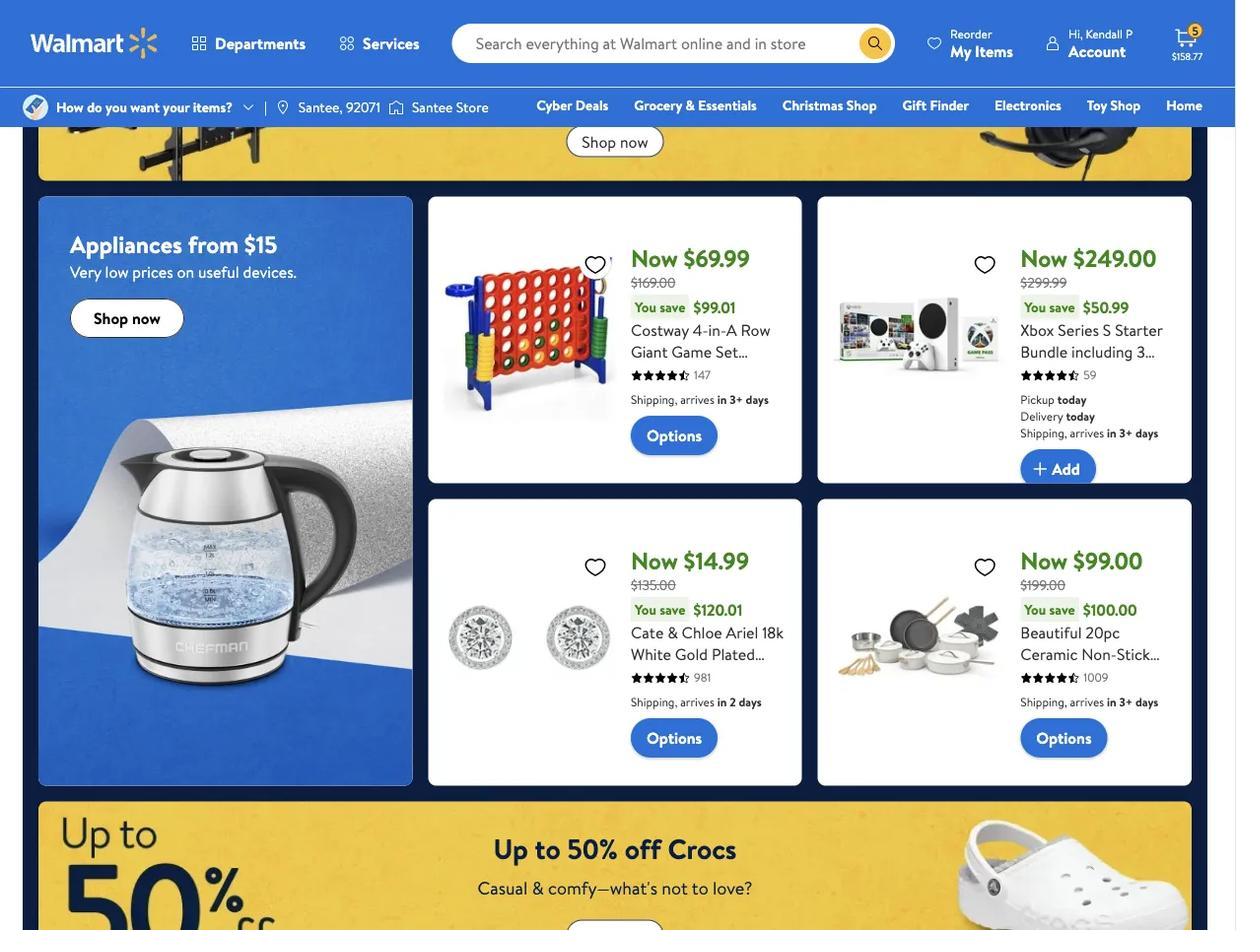Task type: describe. For each thing, give the bounding box(es) containing it.
shipping, for now $99.00
[[1021, 694, 1068, 711]]

very
[[70, 261, 101, 283]]

white inside now $14.99 $135.00 you save $120.01 cate & chloe ariel 18k white gold plated silver halo stud earrings | cz earrings for women, gift for her
[[631, 644, 671, 666]]

shop now for low
[[94, 308, 161, 329]]

on
[[177, 261, 194, 283]]

giant
[[631, 341, 668, 363]]

pass
[[1139, 363, 1168, 385]]

search icon image
[[868, 35, 884, 51]]

prices.
[[703, 82, 752, 107]]

in for now $14.99
[[718, 694, 727, 711]]

1009
[[1084, 670, 1109, 686]]

christmas
[[783, 96, 844, 115]]

set,
[[1094, 666, 1120, 687]]

by
[[1057, 687, 1073, 709]]

kendall
[[1086, 25, 1123, 42]]

ceramic
[[1021, 644, 1078, 666]]

auto link
[[912, 122, 959, 143]]

shop now button for low
[[70, 299, 184, 338]]

santee store
[[412, 98, 489, 117]]

shop inside toy shop 'link'
[[1111, 96, 1141, 115]]

you for now $99.00
[[1025, 600, 1046, 619]]

low inside appliances from $15 very low prices on useful devices.
[[105, 261, 129, 283]]

now for now $249.00
[[1021, 242, 1068, 275]]

save for $69.99
[[660, 297, 686, 317]]

$169.00
[[631, 273, 676, 292]]

how
[[56, 98, 84, 117]]

santee,
[[299, 98, 343, 117]]

home fashion
[[850, 96, 1203, 142]]

cyber deals
[[537, 96, 609, 115]]

now for now $14.99
[[631, 545, 678, 578]]

fashion
[[850, 123, 895, 142]]

days for now $69.99
[[746, 392, 769, 408]]

walmart+ link
[[1135, 122, 1212, 143]]

appliances from $15 very low prices on useful devices.
[[70, 228, 297, 283]]

now $14.99 $135.00 you save $120.01 cate & chloe ariel 18k white gold plated silver halo stud earrings | cz earrings for women, gift for her
[[631, 545, 784, 752]]

crocs
[[668, 830, 737, 869]]

reorder my items
[[951, 25, 1014, 62]]

gift inside now $14.99 $135.00 you save $120.01 cate & chloe ariel 18k white gold plated silver halo stud earrings | cz earrings for women, gift for her
[[715, 709, 742, 731]]

s
[[1103, 320, 1112, 341]]

$100.00
[[1083, 599, 1138, 621]]

home
[[1167, 96, 1203, 115]]

arrives for now $14.99
[[681, 694, 715, 711]]

walmart image
[[31, 28, 159, 59]]

top-
[[478, 82, 513, 107]]

from
[[188, 228, 239, 261]]

shipping, arrives in 3+ days for $99.00
[[1021, 694, 1159, 711]]

her
[[631, 731, 657, 752]]

not
[[662, 877, 688, 901]]

christmas shop link
[[774, 95, 886, 116]]

options for $14.99
[[647, 728, 702, 749]]

comfy—what's
[[548, 877, 658, 901]]

registry link
[[967, 122, 1035, 143]]

chloe
[[682, 622, 723, 644]]

$120.01
[[694, 599, 743, 621]]

add
[[1052, 458, 1081, 480]]

women,
[[655, 709, 711, 731]]

pickup
[[1021, 392, 1055, 408]]

0 horizontal spatial |
[[264, 98, 267, 117]]

services button
[[323, 20, 436, 67]]

items?
[[193, 98, 233, 117]]

cyber deals link
[[528, 95, 618, 116]]

arrives inside pickup today delivery today shipping, arrives in 3+ days
[[1070, 425, 1105, 442]]

drew
[[1077, 687, 1114, 709]]

& inside the grocery & essentials link
[[686, 96, 695, 115]]

for right 2
[[745, 709, 766, 731]]

notch
[[512, 82, 557, 107]]

debit
[[1085, 123, 1119, 142]]

low inside up to 60% off tech accessories top-notch accessories at low prices.
[[672, 82, 699, 107]]

stud
[[708, 666, 739, 687]]

pickup today delivery today shipping, arrives in 3+ days
[[1021, 392, 1159, 442]]

$158.77
[[1172, 49, 1203, 63]]

a
[[727, 320, 737, 341]]

blue
[[678, 385, 709, 406]]

to for 60%
[[472, 36, 497, 74]]

family
[[631, 385, 675, 406]]

now $14.99 group
[[444, 515, 787, 771]]

| inside now $14.99 $135.00 you save $120.01 cate & chloe ariel 18k white gold plated silver halo stud earrings | cz earrings for women, gift for her
[[691, 687, 694, 709]]

options for $99.00
[[1037, 728, 1092, 749]]

today down of
[[1058, 392, 1087, 408]]

in for now $99.00
[[1107, 694, 1117, 711]]

save for $14.99
[[660, 600, 686, 619]]

one debit link
[[1043, 122, 1127, 143]]

days for now $99.00
[[1136, 694, 1159, 711]]

love?
[[713, 877, 753, 901]]

shop now for tech
[[582, 131, 648, 152]]

now for now $99.00
[[1021, 545, 1068, 578]]

$249.00
[[1074, 242, 1157, 275]]

save for $249.00
[[1050, 297, 1076, 317]]

2 horizontal spatial to
[[692, 877, 709, 901]]

gift inside gift finder link
[[903, 96, 927, 115]]

for left women,
[[631, 709, 651, 731]]

items
[[975, 40, 1014, 62]]

up to 50% off crocs casual & comfy—what's not to love?
[[478, 830, 753, 901]]

how do you want your items?
[[56, 98, 233, 117]]

3
[[1137, 341, 1146, 363]]

game inside now $69.99 $169.00 you save $99.01 costway 4-in-a row giant game set w/basketball hoop for family blue
[[672, 341, 712, 363]]

of
[[1076, 363, 1091, 385]]

prices
[[132, 261, 173, 283]]

deals
[[576, 96, 609, 115]]

w/basketball
[[631, 363, 717, 385]]

save for $99.00
[[1050, 600, 1076, 619]]

981
[[694, 670, 711, 686]]

icing
[[1021, 687, 1054, 709]]

cyber
[[537, 96, 572, 115]]

today down ultimate
[[1066, 408, 1095, 425]]

5
[[1193, 22, 1199, 39]]

now $99.00 group
[[834, 515, 1176, 771]]

shipping, arrives in 2 days
[[631, 694, 762, 711]]

series
[[1058, 320, 1099, 341]]

& inside now $14.99 $135.00 you save $120.01 cate & chloe ariel 18k white gold plated silver halo stud earrings | cz earrings for women, gift for her
[[668, 622, 678, 644]]

add to cart image
[[1029, 458, 1052, 481]]

toy shop link
[[1079, 95, 1150, 116]]

p
[[1126, 25, 1133, 42]]

delivery
[[1021, 408, 1063, 425]]

including
[[1072, 341, 1133, 363]]

stick
[[1117, 644, 1150, 666]]

services
[[363, 33, 420, 54]]

up for 60%
[[430, 36, 465, 74]]

xbox
[[1021, 320, 1055, 341]]



Task type: locate. For each thing, give the bounding box(es) containing it.
18k
[[762, 622, 784, 644]]

0 horizontal spatial off
[[562, 36, 598, 74]]

1 horizontal spatial game
[[1095, 363, 1135, 385]]

to for 50%
[[535, 830, 561, 869]]

& right casual
[[532, 877, 544, 901]]

$69.99
[[684, 242, 750, 275]]

1 horizontal spatial off
[[625, 830, 661, 869]]

save
[[660, 297, 686, 317], [1050, 297, 1076, 317], [660, 600, 686, 619], [1050, 600, 1076, 619]]

0 horizontal spatial shop now
[[94, 308, 161, 329]]

0 vertical spatial accessories
[[665, 36, 800, 74]]

arrives down "1009"
[[1070, 694, 1105, 711]]

| left cz
[[691, 687, 694, 709]]

2 vertical spatial &
[[532, 877, 544, 901]]

1 horizontal spatial white
[[1124, 666, 1164, 687]]

accessories up prices.
[[665, 36, 800, 74]]

useful
[[198, 261, 239, 283]]

up to 60% off tech accessories top-notch accessories at low prices.
[[430, 36, 800, 107]]

$14.99
[[684, 545, 749, 578]]

you up xbox
[[1025, 297, 1046, 317]]

1 horizontal spatial earrings
[[721, 687, 777, 709]]

 image
[[23, 95, 48, 120], [388, 98, 404, 117]]

0 vertical spatial up
[[430, 36, 465, 74]]

0 horizontal spatial accessories
[[561, 82, 648, 107]]

you inside now $99.00 $199.00 you save $100.00 beautiful 20pc ceramic non-stick cookware set, white icing by drew barrymore
[[1025, 600, 1046, 619]]

1 vertical spatial up
[[494, 830, 528, 869]]

you for now $69.99
[[635, 297, 657, 317]]

now down prices
[[132, 308, 161, 329]]

arrives inside the now $14.99 group
[[681, 694, 715, 711]]

shipping, arrives in 3+ days down the 147
[[631, 392, 769, 408]]

to up top-
[[472, 36, 497, 74]]

1 vertical spatial 3+
[[1120, 425, 1133, 442]]

finder
[[930, 96, 969, 115]]

0 vertical spatial shop now
[[582, 131, 648, 152]]

reorder
[[951, 25, 992, 42]]

non-
[[1082, 644, 1117, 666]]

0 horizontal spatial up
[[430, 36, 465, 74]]

options link for $99.00
[[1021, 719, 1108, 758]]

gift finder
[[903, 96, 969, 115]]

now right the "add to favorites list, costway 4-in-a row giant game set w/basketball hoop for family blue" icon
[[631, 242, 678, 275]]

shop now
[[582, 131, 648, 152], [94, 308, 161, 329]]

options link inside 'now $99.00' group
[[1021, 719, 1108, 758]]

off inside up to 60% off tech accessories top-notch accessories at low prices.
[[562, 36, 598, 74]]

0 horizontal spatial earrings
[[631, 687, 687, 709]]

you down $199.00
[[1025, 600, 1046, 619]]

59
[[1084, 367, 1097, 384]]

$135.00
[[631, 575, 676, 595]]

you for now $14.99
[[635, 600, 657, 619]]

store
[[456, 98, 489, 117]]

earrings up her
[[631, 687, 687, 709]]

1 horizontal spatial now
[[620, 131, 648, 152]]

game up the 147
[[672, 341, 712, 363]]

options link inside the now $14.99 group
[[631, 719, 718, 758]]

essentials
[[698, 96, 757, 115]]

shipping, down cookware at the bottom right
[[1021, 694, 1068, 711]]

low right very
[[105, 261, 129, 283]]

months
[[1021, 363, 1072, 385]]

1 horizontal spatial shop now
[[582, 131, 648, 152]]

in inside pickup today delivery today shipping, arrives in 3+ days
[[1107, 425, 1117, 442]]

0 vertical spatial &
[[686, 96, 695, 115]]

add to favorites list, xbox series s starter bundle including 3 months of game pass ultimate image
[[974, 252, 997, 277]]

up up santee store
[[430, 36, 465, 74]]

game inside now $249.00 $299.99 you save $50.99 xbox series s starter bundle including 3 months of game pass ultimate
[[1095, 363, 1135, 385]]

3+ inside pickup today delivery today shipping, arrives in 3+ days
[[1120, 425, 1133, 442]]

now inside now $249.00 $299.99 you save $50.99 xbox series s starter bundle including 3 months of game pass ultimate
[[1021, 242, 1068, 275]]

white
[[631, 644, 671, 666], [1124, 666, 1164, 687]]

add to favorites list, beautiful 20pc ceramic non-stick cookware set, white icing by drew barrymore image
[[974, 555, 997, 579]]

2 vertical spatial to
[[692, 877, 709, 901]]

gift up auto link
[[903, 96, 927, 115]]

in
[[718, 392, 727, 408], [1107, 425, 1117, 442], [718, 694, 727, 711], [1107, 694, 1117, 711]]

to left 50%
[[535, 830, 561, 869]]

Search search field
[[452, 24, 895, 63]]

now inside now $69.99 $169.00 you save $99.01 costway 4-in-a row giant game set w/basketball hoop for family blue
[[631, 242, 678, 275]]

gift
[[903, 96, 927, 115], [715, 709, 742, 731]]

options down blue
[[647, 425, 702, 447]]

now for tech
[[620, 131, 648, 152]]

plated
[[712, 644, 755, 666]]

147
[[694, 367, 711, 384]]

up up casual
[[494, 830, 528, 869]]

 image right 92071
[[388, 98, 404, 117]]

now inside now $99.00 $199.00 you save $100.00 beautiful 20pc ceramic non-stick cookware set, white icing by drew barrymore
[[1021, 545, 1068, 578]]

0 horizontal spatial shop now button
[[70, 299, 184, 338]]

do
[[87, 98, 102, 117]]

& right grocery
[[686, 96, 695, 115]]

 image left how on the left of page
[[23, 95, 48, 120]]

to right 'not'
[[692, 877, 709, 901]]

now right add to favorites list, beautiful 20pc ceramic non-stick cookware set, white icing by drew barrymore "image"
[[1021, 545, 1068, 578]]

3+ for now $69.99
[[730, 392, 743, 408]]

up inside up to 50% off crocs casual & comfy—what's not to love?
[[494, 830, 528, 869]]

1 horizontal spatial |
[[691, 687, 694, 709]]

off for crocs
[[625, 830, 661, 869]]

ultimate
[[1021, 385, 1080, 406]]

off right 50%
[[625, 830, 661, 869]]

options inside 'now $99.00' group
[[1037, 728, 1092, 749]]

arrives for now $99.00
[[1070, 694, 1105, 711]]

cookware
[[1021, 666, 1090, 687]]

1 vertical spatial &
[[668, 622, 678, 644]]

save inside now $99.00 $199.00 you save $100.00 beautiful 20pc ceramic non-stick cookware set, white icing by drew barrymore
[[1050, 600, 1076, 619]]

bundle
[[1021, 341, 1068, 363]]

off right "60%"
[[562, 36, 598, 74]]

shop right toy
[[1111, 96, 1141, 115]]

2 earrings from the left
[[721, 687, 777, 709]]

save inside now $249.00 $299.99 you save $50.99 xbox series s starter bundle including 3 months of game pass ultimate
[[1050, 297, 1076, 317]]

1 horizontal spatial  image
[[388, 98, 404, 117]]

now right add to favorites list, xbox series s starter bundle including 3 months of game pass ultimate image
[[1021, 242, 1068, 275]]

3+ for now $99.00
[[1120, 694, 1133, 711]]

options inside the now $14.99 group
[[647, 728, 702, 749]]

shipping, arrives in 3+ days down "1009"
[[1021, 694, 1159, 711]]

up for 50%
[[494, 830, 528, 869]]

arrives up add
[[1070, 425, 1105, 442]]

tech
[[605, 36, 659, 74]]

0 horizontal spatial &
[[532, 877, 544, 901]]

white right set,
[[1124, 666, 1164, 687]]

up inside up to 60% off tech accessories top-notch accessories at low prices.
[[430, 36, 465, 74]]

1 vertical spatial shipping, arrives in 3+ days
[[1021, 694, 1159, 711]]

1 horizontal spatial gift
[[903, 96, 927, 115]]

options link for $69.99
[[631, 416, 718, 456]]

shipping, arrives in 3+ days
[[631, 392, 769, 408], [1021, 694, 1159, 711]]

 image for santee store
[[388, 98, 404, 117]]

2
[[730, 694, 736, 711]]

0 vertical spatial gift
[[903, 96, 927, 115]]

0 vertical spatial low
[[672, 82, 699, 107]]

 image for how do you want your items?
[[23, 95, 48, 120]]

$99.00
[[1074, 545, 1143, 578]]

white left gold
[[631, 644, 671, 666]]

departments
[[215, 33, 306, 54]]

hi, kendall p account
[[1069, 25, 1133, 62]]

shop down very
[[94, 308, 128, 329]]

1 vertical spatial gift
[[715, 709, 742, 731]]

1 horizontal spatial to
[[535, 830, 561, 869]]

1 vertical spatial accessories
[[561, 82, 648, 107]]

shop now down deals
[[582, 131, 648, 152]]

off for tech
[[562, 36, 598, 74]]

in inside 'now $99.00' group
[[1107, 694, 1117, 711]]

options link down shipping, arrives in 2 days
[[631, 719, 718, 758]]

account
[[1069, 40, 1126, 62]]

set
[[716, 341, 739, 363]]

1 horizontal spatial low
[[672, 82, 699, 107]]

0 vertical spatial shop now button
[[566, 126, 664, 157]]

shop now button for tech
[[566, 126, 664, 157]]

1 horizontal spatial up
[[494, 830, 528, 869]]

1 horizontal spatial accessories
[[665, 36, 800, 74]]

you inside now $69.99 $169.00 you save $99.01 costway 4-in-a row giant game set w/basketball hoop for family blue
[[635, 297, 657, 317]]

starter
[[1115, 320, 1163, 341]]

hoop
[[721, 363, 759, 385]]

 image
[[275, 100, 291, 115]]

0 vertical spatial |
[[264, 98, 267, 117]]

now
[[631, 242, 678, 275], [1021, 242, 1068, 275], [631, 545, 678, 578], [1021, 545, 1068, 578]]

0 vertical spatial shipping, arrives in 3+ days
[[631, 392, 769, 408]]

for inside now $69.99 $169.00 you save $99.01 costway 4-in-a row giant game set w/basketball hoop for family blue
[[762, 363, 782, 385]]

santee, 92071
[[299, 98, 381, 117]]

days inside the now $14.99 group
[[739, 694, 762, 711]]

beautiful
[[1021, 622, 1082, 644]]

arrives for now $69.99
[[681, 392, 715, 408]]

costway
[[631, 320, 689, 341]]

1 vertical spatial low
[[105, 261, 129, 283]]

off
[[562, 36, 598, 74], [625, 830, 661, 869]]

shop up fashion
[[847, 96, 877, 115]]

shop inside christmas shop link
[[847, 96, 877, 115]]

| right items?
[[264, 98, 267, 117]]

0 vertical spatial off
[[562, 36, 598, 74]]

& right cate
[[668, 622, 678, 644]]

grocery & essentials link
[[625, 95, 766, 116]]

add to favorites list, cate & chloe ariel 18k white gold plated silver halo stud earrings | cz earrings for women, gift for her image
[[584, 555, 607, 579]]

1 horizontal spatial &
[[668, 622, 678, 644]]

shipping, inside the now $14.99 group
[[631, 694, 678, 711]]

at
[[653, 82, 668, 107]]

0 horizontal spatial low
[[105, 261, 129, 283]]

options for $69.99
[[647, 425, 702, 447]]

save down $135.00
[[660, 600, 686, 619]]

row
[[741, 320, 771, 341]]

0 horizontal spatial shipping, arrives in 3+ days
[[631, 392, 769, 408]]

shipping, inside pickup today delivery today shipping, arrives in 3+ days
[[1021, 425, 1068, 442]]

game
[[672, 341, 712, 363], [1095, 363, 1135, 385]]

shipping, down pickup
[[1021, 425, 1068, 442]]

shipping, arrives in 3+ days inside 'now $99.00' group
[[1021, 694, 1159, 711]]

accessories down tech
[[561, 82, 648, 107]]

gold
[[675, 644, 708, 666]]

$50.99
[[1083, 296, 1129, 318]]

shipping, for now $69.99
[[631, 392, 678, 408]]

earrings right cz
[[721, 687, 777, 709]]

electronics link
[[986, 95, 1071, 116]]

shop now button down deals
[[566, 126, 664, 157]]

add to favorites list, costway 4-in-a row giant game set w/basketball hoop for family blue image
[[584, 252, 607, 277]]

3+ inside 'now $99.00' group
[[1120, 694, 1133, 711]]

2 horizontal spatial &
[[686, 96, 695, 115]]

now for now $69.99
[[631, 242, 678, 275]]

toy shop
[[1087, 96, 1141, 115]]

you down $169.00
[[635, 297, 657, 317]]

1 horizontal spatial shop now button
[[566, 126, 664, 157]]

shop now down prices
[[94, 308, 161, 329]]

today
[[1058, 392, 1087, 408], [1066, 408, 1095, 425]]

white inside now $99.00 $199.00 you save $100.00 beautiful 20pc ceramic non-stick cookware set, white icing by drew barrymore
[[1124, 666, 1164, 687]]

1 earrings from the left
[[631, 687, 687, 709]]

$299.99
[[1021, 273, 1067, 292]]

4-
[[693, 320, 709, 341]]

1 horizontal spatial shipping, arrives in 3+ days
[[1021, 694, 1159, 711]]

1 vertical spatial now
[[132, 308, 161, 329]]

one
[[1052, 123, 1081, 142]]

shipping, inside 'now $99.00' group
[[1021, 694, 1068, 711]]

1 vertical spatial to
[[535, 830, 561, 869]]

$15
[[244, 228, 277, 261]]

1 vertical spatial off
[[625, 830, 661, 869]]

now inside now $14.99 $135.00 you save $120.01 cate & chloe ariel 18k white gold plated silver halo stud earrings | cz earrings for women, gift for her
[[631, 545, 678, 578]]

save inside now $69.99 $169.00 you save $99.01 costway 4-in-a row giant game set w/basketball hoop for family blue
[[660, 297, 686, 317]]

0 horizontal spatial now
[[132, 308, 161, 329]]

shop now button
[[566, 126, 664, 157], [70, 299, 184, 338]]

low right at
[[672, 82, 699, 107]]

0 horizontal spatial game
[[672, 341, 712, 363]]

for
[[762, 363, 782, 385], [631, 709, 651, 731], [745, 709, 766, 731]]

santee
[[412, 98, 453, 117]]

you for now $249.00
[[1025, 297, 1046, 317]]

days inside pickup today delivery today shipping, arrives in 3+ days
[[1136, 425, 1159, 442]]

my
[[951, 40, 972, 62]]

$99.01
[[694, 296, 736, 318]]

0 vertical spatial now
[[620, 131, 648, 152]]

registry
[[976, 123, 1026, 142]]

now right 'add to favorites list, cate & chloe ariel 18k white gold plated silver halo stud earrings | cz earrings for women, gift for her' icon
[[631, 545, 678, 578]]

days down hoop
[[746, 392, 769, 408]]

now
[[620, 131, 648, 152], [132, 308, 161, 329]]

gift finder link
[[894, 95, 978, 116]]

in inside the now $14.99 group
[[718, 694, 727, 711]]

Walmart Site-Wide search field
[[452, 24, 895, 63]]

options link down blue
[[631, 416, 718, 456]]

shop now button down prices
[[70, 299, 184, 338]]

days inside 'now $99.00' group
[[1136, 694, 1159, 711]]

days for now $14.99
[[739, 694, 762, 711]]

shipping, down silver
[[631, 694, 678, 711]]

now $69.99 $169.00 you save $99.01 costway 4-in-a row giant game set w/basketball hoop for family blue
[[631, 242, 782, 406]]

for right hoop
[[762, 363, 782, 385]]

save up "costway"
[[660, 297, 686, 317]]

auto
[[921, 123, 950, 142]]

0 horizontal spatial white
[[631, 644, 671, 666]]

game right of
[[1095, 363, 1135, 385]]

low
[[672, 82, 699, 107], [105, 261, 129, 283]]

shipping, down w/basketball
[[631, 392, 678, 408]]

0 vertical spatial to
[[472, 36, 497, 74]]

options link for $14.99
[[631, 719, 718, 758]]

options down 'by'
[[1037, 728, 1092, 749]]

you inside now $14.99 $135.00 you save $120.01 cate & chloe ariel 18k white gold plated silver halo stud earrings | cz earrings for women, gift for her
[[635, 600, 657, 619]]

save up series
[[1050, 297, 1076, 317]]

up
[[430, 36, 465, 74], [494, 830, 528, 869]]

&
[[686, 96, 695, 115], [668, 622, 678, 644], [532, 877, 544, 901]]

you up cate
[[635, 600, 657, 619]]

0 horizontal spatial gift
[[715, 709, 742, 731]]

off inside up to 50% off crocs casual & comfy—what's not to love?
[[625, 830, 661, 869]]

& inside up to 50% off crocs casual & comfy—what's not to love?
[[532, 877, 544, 901]]

now down grocery
[[620, 131, 648, 152]]

2 vertical spatial 3+
[[1120, 694, 1133, 711]]

arrives down 981
[[681, 694, 715, 711]]

now for low
[[132, 308, 161, 329]]

20pc
[[1086, 622, 1121, 644]]

50%
[[567, 830, 618, 869]]

appliances
[[70, 228, 182, 261]]

electronics
[[995, 96, 1062, 115]]

grocery
[[634, 96, 682, 115]]

save up beautiful
[[1050, 600, 1076, 619]]

0 horizontal spatial to
[[472, 36, 497, 74]]

0 vertical spatial 3+
[[730, 392, 743, 408]]

home link
[[1158, 95, 1212, 116]]

save inside now $14.99 $135.00 you save $120.01 cate & chloe ariel 18k white gold plated silver halo stud earrings | cz earrings for women, gift for her
[[660, 600, 686, 619]]

0 horizontal spatial  image
[[23, 95, 48, 120]]

arrives down the 147
[[681, 392, 715, 408]]

cate
[[631, 622, 664, 644]]

shop down deals
[[582, 131, 616, 152]]

92071
[[346, 98, 381, 117]]

barrymore
[[1021, 709, 1094, 731]]

1 vertical spatial shop now
[[94, 308, 161, 329]]

cz
[[698, 687, 717, 709]]

options down shipping, arrives in 2 days
[[647, 728, 702, 749]]

1 vertical spatial shop now button
[[70, 299, 184, 338]]

you inside now $249.00 $299.99 you save $50.99 xbox series s starter bundle including 3 months of game pass ultimate
[[1025, 297, 1046, 317]]

days down "pass"
[[1136, 425, 1159, 442]]

1 vertical spatial |
[[691, 687, 694, 709]]

shipping, for now $14.99
[[631, 694, 678, 711]]

in for now $69.99
[[718, 392, 727, 408]]

gift down the stud
[[715, 709, 742, 731]]

days right 2
[[739, 694, 762, 711]]

days down stick
[[1136, 694, 1159, 711]]

options link down 'by'
[[1021, 719, 1108, 758]]

shipping, arrives in 3+ days for $69.99
[[631, 392, 769, 408]]

arrives inside 'now $99.00' group
[[1070, 694, 1105, 711]]

to inside up to 60% off tech accessories top-notch accessories at low prices.
[[472, 36, 497, 74]]



Task type: vqa. For each thing, say whether or not it's contained in the screenshot.
When LIST ITEM
no



